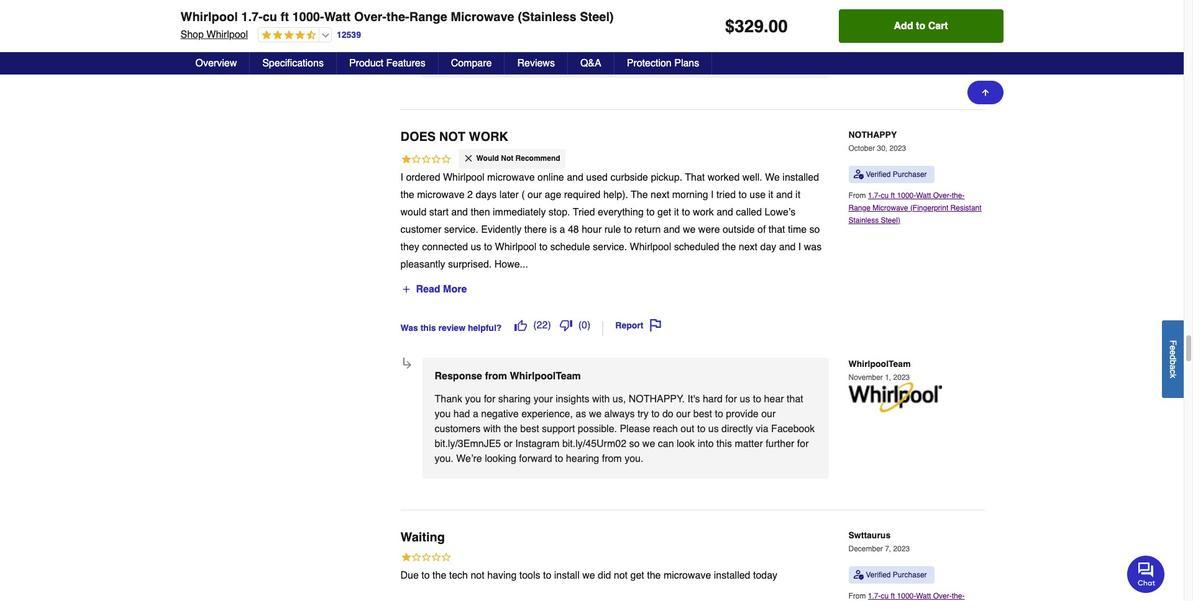 Task type: describe. For each thing, give the bounding box(es) containing it.
a inside button
[[1168, 365, 1178, 370]]

.
[[764, 16, 769, 36]]

( for ( 22 )
[[533, 320, 537, 331]]

thank you for sharing your insights with us, nothappy. it's hard for us to hear that you had a negative experience, as we always try to do our best to provide our customers with the best support possible. please reach out to us directly via facebook bit.ly/3emnje5 or instagram bit.ly/45urm02 so we can look into this matter further for you. we're looking forward to hearing from you.
[[435, 394, 815, 465]]

whirlpoolteam november 1, 2023
[[849, 359, 911, 382]]

from for does not work
[[849, 191, 868, 200]]

had for thank you for sharing your insights with us, nothappy. it's hard for us to hear that you had a negative experience, as we always try to do our best to provide our customers with the best support possible. please reach out to us directly via facebook bit.ly/3emnje5 or instagram bit.ly/45urm02 so we can look into this matter further for you. we're looking forward to hearing from you.
[[453, 409, 470, 420]]

can for kimberly.
[[658, 38, 674, 49]]

that for thank you for sharing your insights with us, kimberly. it's hard for us to hear that you had a negative experience, as we always try to do our best to provide our customers with the best support possible. please reach out to us directly via facebook bit.ly/3emnje5 or instagram bit.ly/45urm02 so we can look into this matter further for you. we're looking forward to hearing from you.
[[771, 0, 788, 4]]

b
[[1168, 360, 1178, 365]]

would not recommend
[[476, 154, 560, 163]]

whirlpool up howe...
[[495, 242, 536, 253]]

f e e d b a c k button
[[1162, 320, 1184, 398]]

2
[[467, 189, 473, 201]]

1 horizontal spatial whirlpoolteam
[[849, 359, 911, 369]]

$
[[725, 16, 735, 36]]

use
[[750, 189, 766, 201]]

look for kimberly.
[[677, 38, 695, 49]]

to inside button
[[916, 21, 925, 32]]

into for kimberly.
[[698, 38, 714, 49]]

arrow up image
[[980, 88, 990, 98]]

they
[[401, 242, 419, 253]]

not
[[439, 130, 465, 144]]

does not work
[[401, 130, 508, 144]]

facebook for thank you for sharing your insights with us, kimberly. it's hard for us to hear that you had a negative experience, as we always try to do our best to provide our customers with the best support possible. please reach out to us directly via facebook bit.ly/3emnje5 or instagram bit.ly/45urm02 so we can look into this matter further for you. we're looking forward to hearing from you.
[[723, 23, 766, 34]]

verified for waiting
[[866, 571, 891, 580]]

from for nothappy.
[[602, 454, 622, 465]]

whirlpool down return at the right
[[630, 242, 671, 253]]

protection plans button
[[614, 52, 712, 75]]

worked
[[708, 172, 740, 183]]

c
[[1168, 370, 1178, 374]]

used
[[586, 172, 608, 183]]

2 vertical spatial i
[[798, 242, 801, 253]]

1.7-cu ft 1000-watt over-the- range microwave (fingerprint resistant stainless steel) link
[[849, 191, 982, 225]]

due to the tech not having tools to install we did not get the microwave installed today
[[401, 570, 777, 582]]

0 horizontal spatial service.
[[444, 224, 478, 235]]

experience, for nothappy.
[[521, 409, 573, 420]]

0
[[582, 320, 587, 331]]

chat invite button image
[[1127, 556, 1165, 593]]

work
[[693, 207, 714, 218]]

was
[[401, 323, 418, 333]]

1.7- for waiting
[[868, 592, 881, 601]]

as for nothappy.
[[576, 409, 586, 420]]

today
[[753, 570, 777, 582]]

4.5 stars image
[[259, 30, 316, 42]]

rule
[[604, 224, 621, 235]]

hearing for nothappy.
[[566, 454, 599, 465]]

$ 329 . 00
[[725, 16, 788, 36]]

1 horizontal spatial microwave
[[487, 172, 535, 183]]

tried
[[716, 189, 736, 201]]

our inside i ordered whirlpool microwave online and used curbside pickup. that worked well. we installed the microwave 2 days later ( our age required help). the next morning i tried to use it and it would start and then immediately stop. tried everything to get it to work and called lowe's customer service. evidently there is a 48 hour rule to return and we were outside of that time so they connected us to whirlpool to schedule service. whirlpool scheduled the next day and i was pleasantly surprised. howe...
[[528, 189, 542, 201]]

look for nothappy.
[[677, 439, 695, 450]]

forward for thank you for sharing your insights with us, kimberly. it's hard for us to hear that you had a negative experience, as we always try to do our best to provide our customers with the best support possible. please reach out to us directly via facebook bit.ly/3emnje5 or instagram bit.ly/45urm02 so we can look into this matter further for you. we're looking forward to hearing from you.
[[519, 53, 552, 64]]

required
[[564, 189, 601, 201]]

this for thank you for sharing your insights with us, nothappy. it's hard for us to hear that you had a negative experience, as we always try to do our best to provide our customers with the best support possible. please reach out to us directly via facebook bit.ly/3emnje5 or instagram bit.ly/45urm02 so we can look into this matter further for you. we're looking forward to hearing from you.
[[717, 439, 732, 450]]

specifications
[[262, 58, 324, 69]]

1,
[[885, 374, 891, 382]]

) for ( 22 )
[[548, 320, 551, 331]]

watt for waiting
[[916, 592, 931, 601]]

review
[[438, 323, 465, 333]]

1 vertical spatial this
[[421, 323, 436, 333]]

later
[[499, 189, 519, 201]]

1 star image for does not work
[[401, 153, 451, 167]]

2 horizontal spatial it
[[796, 189, 800, 201]]

day
[[760, 242, 776, 253]]

read more button
[[401, 280, 468, 299]]

well.
[[742, 172, 762, 183]]

recommend
[[516, 154, 560, 163]]

0 vertical spatial the-
[[387, 10, 409, 24]]

howe...
[[494, 259, 528, 270]]

or for thank you for sharing your insights with us, kimberly. it's hard for us to hear that you had a negative experience, as we always try to do our best to provide our customers with the best support possible. please reach out to us directly via facebook bit.ly/3emnje5 or instagram bit.ly/45urm02 so we can look into this matter further for you. we're looking forward to hearing from you.
[[504, 38, 513, 49]]

do for nothappy.
[[662, 409, 673, 420]]

1 vertical spatial whirlpoolteam
[[510, 371, 581, 382]]

overview
[[195, 58, 237, 69]]

time
[[788, 224, 807, 235]]

2 vertical spatial microwave
[[664, 570, 711, 582]]

help).
[[603, 189, 628, 201]]

cu for does not work
[[881, 191, 889, 200]]

0 vertical spatial cu
[[263, 10, 277, 24]]

everything
[[598, 207, 644, 218]]

customers for thank you for sharing your insights with us, kimberly. it's hard for us to hear that you had a negative experience, as we always try to do our best to provide our customers with the best support possible. please reach out to us directly via facebook bit.ly/3emnje5 or instagram bit.ly/45urm02 so we can look into this matter further for you. we're looking forward to hearing from you.
[[760, 8, 806, 19]]

thank you for sharing your insights with us, kimberly. it's hard for us to hear that you had a negative experience, as we always try to do our best to provide our customers with the best support possible. please reach out to us directly via facebook bit.ly/3emnje5 or instagram bit.ly/45urm02 so we can look into this matter further for you. we're looking forward to hearing from you.
[[435, 0, 809, 64]]

does
[[401, 130, 436, 144]]

a inside 'thank you for sharing your insights with us, kimberly. it's hard for us to hear that you had a negative experience, as we always try to do our best to provide our customers with the best support possible. please reach out to us directly via facebook bit.ly/3emnje5 or instagram bit.ly/45urm02 so we can look into this matter further for you. we're looking forward to hearing from you.'
[[454, 8, 460, 19]]

shop whirlpool
[[181, 29, 248, 40]]

with up 'compare'
[[435, 23, 452, 34]]

(stainless
[[518, 10, 577, 24]]

close image
[[463, 153, 473, 163]]

2 not from the left
[[614, 570, 628, 582]]

product features
[[349, 58, 425, 69]]

from for kimberly.
[[602, 53, 622, 64]]

and down 2
[[451, 207, 468, 218]]

0 vertical spatial next
[[651, 189, 669, 201]]

0 horizontal spatial i
[[401, 172, 403, 183]]

nothappy
[[849, 130, 897, 140]]

nothappy.
[[629, 394, 685, 405]]

as for kimberly.
[[557, 8, 567, 19]]

facebook for thank you for sharing your insights with us, nothappy. it's hard for us to hear that you had a negative experience, as we always try to do our best to provide our customers with the best support possible. please reach out to us directly via facebook bit.ly/3emnje5 or instagram bit.ly/45urm02 so we can look into this matter further for you. we're looking forward to hearing from you.
[[771, 424, 815, 435]]

329
[[735, 16, 764, 36]]

the
[[631, 189, 648, 201]]

matter for thank you for sharing your insights with us, kimberly. it's hard for us to hear that you had a negative experience, as we always try to do our best to provide our customers with the best support possible. please reach out to us directly via facebook bit.ly/3emnje5 or instagram bit.ly/45urm02 so we can look into this matter further for you. we're looking forward to hearing from you.
[[735, 38, 763, 49]]

further for thank you for sharing your insights with us, kimberly. it's hard for us to hear that you had a negative experience, as we always try to do our best to provide our customers with the best support possible. please reach out to us directly via facebook bit.ly/3emnje5 or instagram bit.ly/45urm02 so we can look into this matter further for you. we're looking forward to hearing from you.
[[766, 38, 794, 49]]

online
[[538, 172, 564, 183]]

1000- for waiting
[[897, 592, 916, 601]]

it's for kimberly.
[[672, 0, 685, 4]]

0 horizontal spatial installed
[[714, 570, 750, 582]]

1 vertical spatial service.
[[593, 242, 627, 253]]

hearing for kimberly.
[[566, 53, 599, 64]]

0 vertical spatial 1000-
[[292, 10, 324, 24]]

this for thank you for sharing your insights with us, kimberly. it's hard for us to hear that you had a negative experience, as we always try to do our best to provide our customers with the best support possible. please reach out to us directly via facebook bit.ly/3emnje5 or instagram bit.ly/45urm02 so we can look into this matter further for you. we're looking forward to hearing from you.
[[717, 38, 732, 49]]

ordered
[[406, 172, 440, 183]]

we inside i ordered whirlpool microwave online and used curbside pickup. that worked well. we installed the microwave 2 days later ( our age required help). the next morning i tried to use it and it would start and then immediately stop. tried everything to get it to work and called lowe's customer service. evidently there is a 48 hour rule to return and we were outside of that time so they connected us to whirlpool to schedule service. whirlpool scheduled the next day and i was pleasantly surprised. howe...
[[683, 224, 696, 235]]

was this review helpful?
[[401, 323, 502, 333]]

surprised.
[[448, 259, 492, 270]]

verified for does not work
[[866, 170, 891, 179]]

and up the lowe's
[[776, 189, 793, 201]]

protection
[[627, 58, 672, 69]]

always for nothappy.
[[604, 409, 635, 420]]

30,
[[877, 144, 888, 153]]

your for kimberly.
[[534, 0, 553, 4]]

response
[[435, 371, 482, 382]]

whirlpool up shop whirlpool
[[181, 10, 238, 24]]

2 whirlpoolbrand image from the top
[[849, 383, 942, 413]]

add to cart button
[[839, 9, 1003, 43]]

outside
[[723, 224, 755, 235]]

verified purchaser for waiting
[[866, 571, 927, 580]]

instagram for kimberly.
[[515, 38, 560, 49]]

negative for thank you for sharing your insights with us, nothappy. it's hard for us to hear that you had a negative experience, as we always try to do our best to provide our customers with the best support possible. please reach out to us directly via facebook bit.ly/3emnje5 or instagram bit.ly/45urm02 so we can look into this matter further for you. we're looking forward to hearing from you.
[[481, 409, 519, 420]]

1.7-cu ft 1000-watt over-the- link
[[849, 592, 982, 602]]

so inside i ordered whirlpool microwave online and used curbside pickup. that worked well. we installed the microwave 2 days later ( our age required help). the next morning i tried to use it and it would start and then immediately stop. tried everything to get it to work and called lowe's customer service. evidently there is a 48 hour rule to return and we were outside of that time so they connected us to whirlpool to schedule service. whirlpool scheduled the next day and i was pleasantly surprised. howe...
[[809, 224, 820, 235]]

0 vertical spatial over-
[[354, 10, 387, 24]]

compare
[[451, 58, 492, 69]]

try for kimberly.
[[619, 8, 630, 19]]

purchaser for does not work
[[893, 170, 927, 179]]

swttaurus
[[849, 531, 891, 541]]

1 vertical spatial microwave
[[417, 189, 465, 201]]

so for nothappy.
[[629, 439, 640, 450]]

would
[[401, 207, 427, 218]]

1 not from the left
[[471, 570, 485, 582]]

is
[[550, 224, 557, 235]]

1000- for does not work
[[897, 191, 916, 200]]

7,
[[885, 545, 891, 554]]

helpful?
[[468, 323, 502, 333]]

f e e d b a c k
[[1168, 340, 1178, 378]]

experience, for kimberly.
[[503, 8, 554, 19]]

please for kimberly.
[[571, 23, 602, 34]]

overview button
[[183, 52, 250, 75]]

hard for kimberly.
[[687, 0, 707, 4]]

1 vertical spatial from
[[485, 371, 507, 382]]

of
[[758, 224, 766, 235]]

work
[[469, 130, 508, 144]]

12539
[[337, 30, 361, 40]]

looking for thank you for sharing your insights with us, kimberly. it's hard for us to hear that you had a negative experience, as we always try to do our best to provide our customers with the best support possible. please reach out to us directly via facebook bit.ly/3emnje5 or instagram bit.ly/45urm02 so we can look into this matter further for you. we're looking forward to hearing from you.
[[485, 53, 516, 64]]

support for kimberly.
[[493, 23, 526, 34]]

1 star image for waiting
[[401, 552, 451, 565]]

add to cart
[[894, 21, 948, 32]]

read
[[416, 284, 440, 295]]

whirlpool 1.7-cu ft 1000-watt over-the-range microwave (stainless steel)
[[181, 10, 614, 24]]

( inside i ordered whirlpool microwave online and used curbside pickup. that worked well. we installed the microwave 2 days later ( our age required help). the next morning i tried to use it and it would start and then immediately stop. tried everything to get it to work and called lowe's customer service. evidently there is a 48 hour rule to return and we were outside of that time so they connected us to whirlpool to schedule service. whirlpool scheduled the next day and i was pleasantly surprised. howe...
[[522, 189, 525, 201]]

a inside i ordered whirlpool microwave online and used curbside pickup. that worked well. we installed the microwave 2 days later ( our age required help). the next morning i tried to use it and it would start and then immediately stop. tried everything to get it to work and called lowe's customer service. evidently there is a 48 hour rule to return and we were outside of that time so they connected us to whirlpool to schedule service. whirlpool scheduled the next day and i was pleasantly surprised. howe...
[[560, 224, 565, 235]]

or for thank you for sharing your insights with us, nothappy. it's hard for us to hear that you had a negative experience, as we always try to do our best to provide our customers with the best support possible. please reach out to us directly via facebook bit.ly/3emnje5 or instagram bit.ly/45urm02 so we can look into this matter further for you. we're looking forward to hearing from you.
[[504, 439, 513, 450]]

the right did
[[647, 570, 661, 582]]

the inside thank you for sharing your insights with us, nothappy. it's hard for us to hear that you had a negative experience, as we always try to do our best to provide our customers with the best support possible. please reach out to us directly via facebook bit.ly/3emnje5 or instagram bit.ly/45urm02 so we can look into this matter further for you. we're looking forward to hearing from you.
[[504, 424, 518, 435]]

0 horizontal spatial it
[[674, 207, 679, 218]]

and up required
[[567, 172, 583, 183]]

and down tried at top right
[[717, 207, 733, 218]]

q&a
[[580, 58, 601, 69]]

had for thank you for sharing your insights with us, kimberly. it's hard for us to hear that you had a negative experience, as we always try to do our best to provide our customers with the best support possible. please reach out to us directly via facebook bit.ly/3emnje5 or instagram bit.ly/45urm02 so we can look into this matter further for you. we're looking forward to hearing from you.
[[435, 8, 451, 19]]

d
[[1168, 355, 1178, 360]]

we're for thank you for sharing your insights with us, kimberly. it's hard for us to hear that you had a negative experience, as we always try to do our best to provide our customers with the best support possible. please reach out to us directly via facebook bit.ly/3emnje5 or instagram bit.ly/45urm02 so we can look into this matter further for you. we're looking forward to hearing from you.
[[456, 53, 482, 64]]

( 22 )
[[533, 320, 551, 331]]

insights for kimberly.
[[556, 0, 589, 4]]

0 vertical spatial range
[[409, 10, 447, 24]]

install
[[554, 570, 580, 582]]

flag image
[[650, 319, 662, 332]]

reviews
[[517, 58, 555, 69]]

ft for does not work
[[891, 191, 895, 200]]

the down outside
[[722, 242, 736, 253]]

features
[[386, 58, 425, 69]]

december
[[849, 545, 883, 554]]

1 e from the top
[[1168, 345, 1178, 350]]

and right return at the right
[[664, 224, 680, 235]]



Task type: locate. For each thing, give the bounding box(es) containing it.
can down nothappy.
[[658, 439, 674, 450]]

possible. for kimberly.
[[529, 23, 568, 34]]

a right is
[[560, 224, 565, 235]]

1 thank from the top
[[435, 0, 462, 4]]

customer
[[401, 224, 441, 235]]

thank up whirlpool 1.7-cu ft 1000-watt over-the-range microwave (stainless steel)
[[435, 0, 462, 4]]

1 horizontal spatial had
[[453, 409, 470, 420]]

1 into from the top
[[698, 38, 714, 49]]

looking for thank you for sharing your insights with us, nothappy. it's hard for us to hear that you had a negative experience, as we always try to do our best to provide our customers with the best support possible. please reach out to us directly via facebook bit.ly/3emnje5 or instagram bit.ly/45urm02 so we can look into this matter further for you. we're looking forward to hearing from you.
[[485, 454, 516, 465]]

steel) right stainless
[[881, 216, 900, 225]]

next down pickup.
[[651, 189, 669, 201]]

1.7-cu ft 1000-watt over-the-
[[849, 592, 982, 602]]

1 vertical spatial watt
[[916, 191, 931, 200]]

scheduled
[[674, 242, 719, 253]]

next
[[651, 189, 669, 201], [739, 242, 758, 253]]

1 horizontal spatial (
[[533, 320, 537, 331]]

1 insights from the top
[[556, 0, 589, 4]]

1 horizontal spatial as
[[576, 409, 586, 420]]

0 horizontal spatial whirlpoolteam
[[510, 371, 581, 382]]

a down the response
[[473, 409, 478, 420]]

reach for kimberly.
[[604, 23, 629, 34]]

1 vertical spatial please
[[620, 424, 650, 435]]

via inside 'thank you for sharing your insights with us, kimberly. it's hard for us to hear that you had a negative experience, as we always try to do our best to provide our customers with the best support possible. please reach out to us directly via facebook bit.ly/3emnje5 or instagram bit.ly/45urm02 so we can look into this matter further for you. we're looking forward to hearing from you.'
[[707, 23, 720, 34]]

1.7- down december
[[868, 592, 881, 601]]

had up 'compare'
[[435, 8, 451, 19]]

plus image
[[401, 285, 411, 294]]

2 purchaser from the top
[[893, 571, 927, 580]]

resistant
[[951, 204, 982, 212]]

negative down response from whirlpoolteam
[[481, 409, 519, 420]]

0 vertical spatial or
[[504, 38, 513, 49]]

cu up 4.5 stars image
[[263, 10, 277, 24]]

2023 inside nothappy october 30, 2023
[[890, 144, 906, 153]]

cu
[[263, 10, 277, 24], [881, 191, 889, 200], [881, 592, 889, 601]]

it's right nothappy.
[[688, 394, 700, 405]]

2 vertical spatial over-
[[933, 592, 952, 601]]

further inside 'thank you for sharing your insights with us, kimberly. it's hard for us to hear that you had a negative experience, as we always try to do our best to provide our customers with the best support possible. please reach out to us directly via facebook bit.ly/3emnje5 or instagram bit.ly/45urm02 so we can look into this matter further for you. we're looking forward to hearing from you.'
[[766, 38, 794, 49]]

bit.ly/45urm02 for kimberly.
[[562, 38, 626, 49]]

q&a button
[[568, 52, 614, 75]]

this
[[717, 38, 732, 49], [421, 323, 436, 333], [717, 439, 732, 450]]

immediately
[[493, 207, 546, 218]]

range inside 1.7-cu ft 1000-watt over-the- range microwave (fingerprint resistant stainless steel)
[[849, 204, 871, 212]]

not right tech
[[471, 570, 485, 582]]

hearing
[[566, 53, 599, 64], [566, 454, 599, 465]]

1 horizontal spatial facebook
[[771, 424, 815, 435]]

1 vertical spatial installed
[[714, 570, 750, 582]]

0 horizontal spatial it's
[[672, 0, 685, 4]]

2 vertical spatial 1.7-
[[868, 592, 881, 601]]

reach for nothappy.
[[653, 424, 678, 435]]

it's inside 'thank you for sharing your insights with us, kimberly. it's hard for us to hear that you had a negative experience, as we always try to do our best to provide our customers with the best support possible. please reach out to us directly via facebook bit.ly/3emnje5 or instagram bit.ly/45urm02 so we can look into this matter further for you. we're looking forward to hearing from you.'
[[672, 0, 685, 4]]

insights inside 'thank you for sharing your insights with us, kimberly. it's hard for us to hear that you had a negative experience, as we always try to do our best to provide our customers with the best support possible. please reach out to us directly via facebook bit.ly/3emnje5 or instagram bit.ly/45urm02 so we can look into this matter further for you. we're looking forward to hearing from you.'
[[556, 0, 589, 4]]

1 verified purchaser icon image from the top
[[854, 169, 863, 179]]

1.7-cu ft 1000-watt over-the- range microwave (fingerprint resistant stainless steel)
[[849, 191, 982, 225]]

service. up connected
[[444, 224, 478, 235]]

negative
[[462, 8, 500, 19], [481, 409, 519, 420]]

0 vertical spatial we're
[[456, 53, 482, 64]]

2 your from the top
[[534, 394, 553, 405]]

purchaser for waiting
[[893, 571, 927, 580]]

verified purchaser icon image for waiting
[[854, 570, 863, 580]]

instagram inside 'thank you for sharing your insights with us, kimberly. it's hard for us to hear that you had a negative experience, as we always try to do our best to provide our customers with the best support possible. please reach out to us directly via facebook bit.ly/3emnje5 or instagram bit.ly/45urm02 so we can look into this matter further for you. we're looking forward to hearing from you.'
[[515, 38, 560, 49]]

verified purchaser icon image
[[854, 169, 863, 179], [854, 570, 863, 580]]

1 vertical spatial verified
[[866, 571, 891, 580]]

0 vertical spatial hearing
[[566, 53, 599, 64]]

cart
[[928, 21, 948, 32]]

1 vertical spatial always
[[604, 409, 635, 420]]

1 matter from the top
[[735, 38, 763, 49]]

experience, inside thank you for sharing your insights with us, nothappy. it's hard for us to hear that you had a negative experience, as we always try to do our best to provide our customers with the best support possible. please reach out to us directly via facebook bit.ly/3emnje5 or instagram bit.ly/45urm02 so we can look into this matter further for you. we're looking forward to hearing from you.
[[521, 409, 573, 420]]

thank for thank you for sharing your insights with us, kimberly. it's hard for us to hear that you had a negative experience, as we always try to do our best to provide our customers with the best support possible. please reach out to us directly via facebook bit.ly/3emnje5 or instagram bit.ly/45urm02 so we can look into this matter further for you. we're looking forward to hearing from you.
[[435, 0, 462, 4]]

hear
[[749, 0, 769, 4], [764, 394, 784, 405]]

please inside 'thank you for sharing your insights with us, kimberly. it's hard for us to hear that you had a negative experience, as we always try to do our best to provide our customers with the best support possible. please reach out to us directly via facebook bit.ly/3emnje5 or instagram bit.ly/45urm02 so we can look into this matter further for you. we're looking forward to hearing from you.'
[[571, 23, 602, 34]]

hard inside thank you for sharing your insights with us, nothappy. it's hard for us to hear that you had a negative experience, as we always try to do our best to provide our customers with the best support possible. please reach out to us directly via facebook bit.ly/3emnje5 or instagram bit.ly/45urm02 so we can look into this matter further for you. we're looking forward to hearing from you.
[[703, 394, 723, 405]]

1 can from the top
[[658, 38, 674, 49]]

hear for thank you for sharing your insights with us, kimberly. it's hard for us to hear that you had a negative experience, as we always try to do our best to provide our customers with the best support possible. please reach out to us directly via facebook bit.ly/3emnje5 or instagram bit.ly/45urm02 so we can look into this matter further for you. we're looking forward to hearing from you.
[[749, 0, 769, 4]]

via for nothappy.
[[756, 424, 769, 435]]

0 horizontal spatial next
[[651, 189, 669, 201]]

bit.ly/45urm02 inside thank you for sharing your insights with us, nothappy. it's hard for us to hear that you had a negative experience, as we always try to do our best to provide our customers with the best support possible. please reach out to us directly via facebook bit.ly/3emnje5 or instagram bit.ly/45urm02 so we can look into this matter further for you. we're looking forward to hearing from you.
[[562, 439, 626, 450]]

as inside 'thank you for sharing your insights with us, kimberly. it's hard for us to hear that you had a negative experience, as we always try to do our best to provide our customers with the best support possible. please reach out to us directly via facebook bit.ly/3emnje5 or instagram bit.ly/45urm02 so we can look into this matter further for you. we're looking forward to hearing from you.'
[[557, 8, 567, 19]]

watt inside 1.7-cu ft 1000-watt over-the-
[[916, 592, 931, 601]]

try for nothappy.
[[638, 409, 649, 420]]

1 vertical spatial bit.ly/45urm02
[[562, 439, 626, 450]]

range up features
[[409, 10, 447, 24]]

that inside thank you for sharing your insights with us, nothappy. it's hard for us to hear that you had a negative experience, as we always try to do our best to provide our customers with the best support possible. please reach out to us directly via facebook bit.ly/3emnje5 or instagram bit.ly/45urm02 so we can look into this matter further for you. we're looking forward to hearing from you.
[[787, 394, 803, 405]]

response from whirlpoolteam
[[435, 371, 581, 382]]

had
[[435, 8, 451, 19], [453, 409, 470, 420]]

2 look from the top
[[677, 439, 695, 450]]

1 vertical spatial us,
[[613, 394, 626, 405]]

0 horizontal spatial get
[[630, 570, 644, 582]]

us, left kimberly. at the right top of page
[[613, 0, 626, 4]]

steel) inside 1.7-cu ft 1000-watt over-the- range microwave (fingerprint resistant stainless steel)
[[881, 216, 900, 225]]

negative inside thank you for sharing your insights with us, nothappy. it's hard for us to hear that you had a negative experience, as we always try to do our best to provide our customers with the best support possible. please reach out to us directly via facebook bit.ly/3emnje5 or instagram bit.ly/45urm02 so we can look into this matter further for you. we're looking forward to hearing from you.
[[481, 409, 519, 420]]

with down response from whirlpoolteam
[[483, 424, 501, 435]]

via inside thank you for sharing your insights with us, nothappy. it's hard for us to hear that you had a negative experience, as we always try to do our best to provide our customers with the best support possible. please reach out to us directly via facebook bit.ly/3emnje5 or instagram bit.ly/45urm02 so we can look into this matter further for you. we're looking forward to hearing from you.
[[756, 424, 769, 435]]

verified down '30,'
[[866, 170, 891, 179]]

thank for thank you for sharing your insights with us, nothappy. it's hard for us to hear that you had a negative experience, as we always try to do our best to provide our customers with the best support possible. please reach out to us directly via facebook bit.ly/3emnje5 or instagram bit.ly/45urm02 so we can look into this matter further for you. we're looking forward to hearing from you.
[[435, 394, 462, 405]]

looking inside thank you for sharing your insights with us, nothappy. it's hard for us to hear that you had a negative experience, as we always try to do our best to provide our customers with the best support possible. please reach out to us directly via facebook bit.ly/3emnje5 or instagram bit.ly/45urm02 so we can look into this matter further for you. we're looking forward to hearing from you.
[[485, 454, 516, 465]]

us, for kimberly.
[[613, 0, 626, 4]]

1000- inside 1.7-cu ft 1000-watt over-the-
[[897, 592, 916, 601]]

1 vertical spatial your
[[534, 394, 553, 405]]

1 horizontal spatial possible.
[[578, 424, 617, 435]]

over- for does not work
[[933, 191, 952, 200]]

product
[[349, 58, 383, 69]]

verified purchaser icon image for does not work
[[854, 169, 863, 179]]

1 ) from the left
[[548, 320, 551, 331]]

1 horizontal spatial i
[[711, 189, 714, 201]]

1 verified from the top
[[866, 170, 891, 179]]

whirlpoolteam
[[849, 359, 911, 369], [510, 371, 581, 382]]

2023 inside whirlpoolteam november 1, 2023
[[893, 374, 910, 382]]

1 vertical spatial looking
[[485, 454, 516, 465]]

1 vertical spatial from
[[849, 592, 868, 601]]

directly for kimberly.
[[673, 23, 704, 34]]

0 vertical spatial via
[[707, 23, 720, 34]]

lowe's
[[765, 207, 796, 218]]

bit.ly/3emnje5 for thank you for sharing your insights with us, nothappy. it's hard for us to hear that you had a negative experience, as we always try to do our best to provide our customers with the best support possible. please reach out to us directly via facebook bit.ly/3emnje5 or instagram bit.ly/45urm02 so we can look into this matter further for you. we're looking forward to hearing from you.
[[435, 439, 501, 450]]

1 horizontal spatial try
[[638, 409, 649, 420]]

so right time
[[809, 224, 820, 235]]

2 or from the top
[[504, 439, 513, 450]]

always inside thank you for sharing your insights with us, nothappy. it's hard for us to hear that you had a negative experience, as we always try to do our best to provide our customers with the best support possible. please reach out to us directly via facebook bit.ly/3emnje5 or instagram bit.ly/45urm02 so we can look into this matter further for you. we're looking forward to hearing from you.
[[604, 409, 635, 420]]

hard right nothappy.
[[703, 394, 723, 405]]

1 vertical spatial purchaser
[[893, 571, 927, 580]]

2 verified from the top
[[866, 571, 891, 580]]

and right day
[[779, 242, 796, 253]]

always
[[586, 8, 616, 19], [604, 409, 635, 420]]

hard inside 'thank you for sharing your insights with us, kimberly. it's hard for us to hear that you had a negative experience, as we always try to do our best to provide our customers with the best support possible. please reach out to us directly via facebook bit.ly/3emnje5 or instagram bit.ly/45urm02 so we can look into this matter further for you. we're looking forward to hearing from you.'
[[687, 0, 707, 4]]

always for kimberly.
[[586, 8, 616, 19]]

2 vertical spatial ft
[[891, 592, 895, 601]]

0 vertical spatial watt
[[324, 10, 351, 24]]

microwave inside 1.7-cu ft 1000-watt over-the- range microwave (fingerprint resistant stainless steel)
[[873, 204, 908, 212]]

possible.
[[529, 23, 568, 34], [578, 424, 617, 435]]

us inside i ordered whirlpool microwave online and used curbside pickup. that worked well. we installed the microwave 2 days later ( our age required help). the next morning i tried to use it and it would start and then immediately stop. tried everything to get it to work and called lowe's customer service. evidently there is a 48 hour rule to return and we were outside of that time so they connected us to whirlpool to schedule service. whirlpool scheduled the next day and i was pleasantly surprised. howe...
[[471, 242, 481, 253]]

2 1 star image from the top
[[401, 552, 451, 565]]

0 horizontal spatial steel)
[[580, 10, 614, 24]]

can
[[658, 38, 674, 49], [658, 439, 674, 450]]

( right thumb up image
[[533, 320, 537, 331]]

0 horizontal spatial try
[[619, 8, 630, 19]]

possible. inside 'thank you for sharing your insights with us, kimberly. it's hard for us to hear that you had a negative experience, as we always try to do our best to provide our customers with the best support possible. please reach out to us directly via facebook bit.ly/3emnje5 or instagram bit.ly/45urm02 so we can look into this matter further for you. we're looking forward to hearing from you.'
[[529, 23, 568, 34]]

the- inside 1.7-cu ft 1000-watt over-the-
[[952, 592, 965, 601]]

please inside thank you for sharing your insights with us, nothappy. it's hard for us to hear that you had a negative experience, as we always try to do our best to provide our customers with the best support possible. please reach out to us directly via facebook bit.ly/3emnje5 or instagram bit.ly/45urm02 so we can look into this matter further for you. we're looking forward to hearing from you.
[[620, 424, 650, 435]]

0 vertical spatial get
[[658, 207, 671, 218]]

or inside thank you for sharing your insights with us, nothappy. it's hard for us to hear that you had a negative experience, as we always try to do our best to provide our customers with the best support possible. please reach out to us directly via facebook bit.ly/3emnje5 or instagram bit.ly/45urm02 so we can look into this matter further for you. we're looking forward to hearing from you.
[[504, 439, 513, 450]]

cu inside 1.7-cu ft 1000-watt over-the- range microwave (fingerprint resistant stainless steel)
[[881, 191, 889, 200]]

look up plans
[[677, 38, 695, 49]]

2 can from the top
[[658, 439, 674, 450]]

always up q&a button
[[586, 8, 616, 19]]

can for nothappy.
[[658, 439, 674, 450]]

thank inside thank you for sharing your insights with us, nothappy. it's hard for us to hear that you had a negative experience, as we always try to do our best to provide our customers with the best support possible. please reach out to us directly via facebook bit.ly/3emnje5 or instagram bit.ly/45urm02 so we can look into this matter further for you. we're looking forward to hearing from you.
[[435, 394, 462, 405]]

1 us, from the top
[[613, 0, 626, 4]]

1 1 star image from the top
[[401, 153, 451, 167]]

steel) up q&a button
[[580, 10, 614, 24]]

1 vertical spatial cu
[[881, 191, 889, 200]]

hour
[[582, 224, 602, 235]]

2 from from the top
[[849, 592, 868, 601]]

arrow right image
[[401, 359, 413, 371]]

1 sharing from the top
[[498, 0, 531, 4]]

1 vertical spatial further
[[766, 439, 794, 450]]

provide for nothappy.
[[726, 409, 759, 420]]

microwave up compare button
[[451, 10, 514, 24]]

sharing
[[498, 0, 531, 4], [498, 394, 531, 405]]

1 or from the top
[[504, 38, 513, 49]]

1.7- inside 1.7-cu ft 1000-watt over-the-
[[868, 592, 881, 601]]

0 vertical spatial reach
[[604, 23, 629, 34]]

negative for thank you for sharing your insights with us, kimberly. it's hard for us to hear that you had a negative experience, as we always try to do our best to provide our customers with the best support possible. please reach out to us directly via facebook bit.ly/3emnje5 or instagram bit.ly/45urm02 so we can look into this matter further for you. we're looking forward to hearing from you.
[[462, 8, 500, 19]]

we
[[765, 172, 780, 183]]

cu down '30,'
[[881, 191, 889, 200]]

watt inside 1.7-cu ft 1000-watt over-the- range microwave (fingerprint resistant stainless steel)
[[916, 191, 931, 200]]

verified
[[866, 170, 891, 179], [866, 571, 891, 580]]

ft inside 1.7-cu ft 1000-watt over-the- range microwave (fingerprint resistant stainless steel)
[[891, 191, 895, 200]]

further inside thank you for sharing your insights with us, nothappy. it's hard for us to hear that you had a negative experience, as we always try to do our best to provide our customers with the best support possible. please reach out to us directly via facebook bit.ly/3emnje5 or instagram bit.ly/45urm02 so we can look into this matter further for you. we're looking forward to hearing from you.
[[766, 439, 794, 450]]

whirlpoolteam down ( 22 )
[[510, 371, 581, 382]]

try inside 'thank you for sharing your insights with us, kimberly. it's hard for us to hear that you had a negative experience, as we always try to do our best to provide our customers with the best support possible. please reach out to us directly via facebook bit.ly/3emnje5 or instagram bit.ly/45urm02 so we can look into this matter further for you. we're looking forward to hearing from you.'
[[619, 8, 630, 19]]

installed right we
[[783, 172, 819, 183]]

microwave
[[451, 10, 514, 24], [873, 204, 908, 212]]

thank inside 'thank you for sharing your insights with us, kimberly. it's hard for us to hear that you had a negative experience, as we always try to do our best to provide our customers with the best support possible. please reach out to us directly via facebook bit.ly/3emnje5 or instagram bit.ly/45urm02 so we can look into this matter further for you. we're looking forward to hearing from you.'
[[435, 0, 462, 4]]

( right later
[[522, 189, 525, 201]]

2 instagram from the top
[[515, 439, 560, 450]]

pleasantly
[[401, 259, 445, 270]]

negative inside 'thank you for sharing your insights with us, kimberly. it's hard for us to hear that you had a negative experience, as we always try to do our best to provide our customers with the best support possible. please reach out to us directly via facebook bit.ly/3emnje5 or instagram bit.ly/45urm02 so we can look into this matter further for you. we're looking forward to hearing from you.'
[[462, 8, 500, 19]]

please down nothappy.
[[620, 424, 650, 435]]

look inside thank you for sharing your insights with us, nothappy. it's hard for us to hear that you had a negative experience, as we always try to do our best to provide our customers with the best support possible. please reach out to us directly via facebook bit.ly/3emnje5 or instagram bit.ly/45urm02 so we can look into this matter further for you. we're looking forward to hearing from you.
[[677, 439, 695, 450]]

i left the ordered
[[401, 172, 403, 183]]

days
[[476, 189, 497, 201]]

forward inside 'thank you for sharing your insights with us, kimberly. it's hard for us to hear that you had a negative experience, as we always try to do our best to provide our customers with the best support possible. please reach out to us directly via facebook bit.ly/3emnje5 or instagram bit.ly/45urm02 so we can look into this matter further for you. we're looking forward to hearing from you.'
[[519, 53, 552, 64]]

1 vertical spatial possible.
[[578, 424, 617, 435]]

from inside thank you for sharing your insights with us, nothappy. it's hard for us to hear that you had a negative experience, as we always try to do our best to provide our customers with the best support possible. please reach out to us directly via facebook bit.ly/3emnje5 or instagram bit.ly/45urm02 so we can look into this matter further for you. we're looking forward to hearing from you.
[[602, 454, 622, 465]]

range up stainless
[[849, 204, 871, 212]]

due
[[401, 570, 419, 582]]

1 bit.ly/45urm02 from the top
[[562, 38, 626, 49]]

swttaurus december 7, 2023
[[849, 531, 910, 554]]

over- inside 1.7-cu ft 1000-watt over-the- range microwave (fingerprint resistant stainless steel)
[[933, 191, 952, 200]]

1 vertical spatial range
[[849, 204, 871, 212]]

the inside 'thank you for sharing your insights with us, kimberly. it's hard for us to hear that you had a negative experience, as we always try to do our best to provide our customers with the best support possible. please reach out to us directly via facebook bit.ly/3emnje5 or instagram bit.ly/45urm02 so we can look into this matter further for you. we're looking forward to hearing from you.'
[[455, 23, 469, 34]]

provide for kimberly.
[[707, 8, 740, 19]]

into inside thank you for sharing your insights with us, nothappy. it's hard for us to hear that you had a negative experience, as we always try to do our best to provide our customers with the best support possible. please reach out to us directly via facebook bit.ly/3emnje5 or instagram bit.ly/45urm02 so we can look into this matter further for you. we're looking forward to hearing from you.
[[698, 439, 714, 450]]

out down nothappy.
[[681, 424, 694, 435]]

did
[[598, 570, 611, 582]]

1 vertical spatial next
[[739, 242, 758, 253]]

0 vertical spatial it's
[[672, 0, 685, 4]]

1 instagram from the top
[[515, 38, 560, 49]]

hard for nothappy.
[[703, 394, 723, 405]]

the up 'would'
[[401, 189, 414, 201]]

get up return at the right
[[658, 207, 671, 218]]

the- inside 1.7-cu ft 1000-watt over-the- range microwave (fingerprint resistant stainless steel)
[[952, 191, 965, 200]]

always inside 'thank you for sharing your insights with us, kimberly. it's hard for us to hear that you had a negative experience, as we always try to do our best to provide our customers with the best support possible. please reach out to us directly via facebook bit.ly/3emnje5 or instagram bit.ly/45urm02 so we can look into this matter further for you. we're looking forward to hearing from you.'
[[586, 8, 616, 19]]

2 thank from the top
[[435, 394, 462, 405]]

bit.ly/45urm02
[[562, 38, 626, 49], [562, 439, 626, 450]]

1 vertical spatial the-
[[952, 191, 965, 200]]

thank down the response
[[435, 394, 462, 405]]

verified purchaser down '30,'
[[866, 170, 927, 179]]

it up the lowe's
[[796, 189, 800, 201]]

( 0 )
[[578, 320, 591, 331]]

1 look from the top
[[677, 38, 695, 49]]

try inside thank you for sharing your insights with us, nothappy. it's hard for us to hear that you had a negative experience, as we always try to do our best to provide our customers with the best support possible. please reach out to us directly via facebook bit.ly/3emnje5 or instagram bit.ly/45urm02 so we can look into this matter further for you. we're looking forward to hearing from you.
[[638, 409, 649, 420]]

via for kimberly.
[[707, 23, 720, 34]]

as
[[557, 8, 567, 19], [576, 409, 586, 420]]

reach inside 'thank you for sharing your insights with us, kimberly. it's hard for us to hear that you had a negative experience, as we always try to do our best to provide our customers with the best support possible. please reach out to us directly via facebook bit.ly/3emnje5 or instagram bit.ly/45urm02 so we can look into this matter further for you. we're looking forward to hearing from you.'
[[604, 23, 629, 34]]

0 vertical spatial into
[[698, 38, 714, 49]]

insights for nothappy.
[[556, 394, 589, 405]]

your for nothappy.
[[534, 394, 553, 405]]

facebook inside thank you for sharing your insights with us, nothappy. it's hard for us to hear that you had a negative experience, as we always try to do our best to provide our customers with the best support possible. please reach out to us directly via facebook bit.ly/3emnje5 or instagram bit.ly/45urm02 so we can look into this matter further for you. we're looking forward to hearing from you.
[[771, 424, 815, 435]]

e up d at the bottom right
[[1168, 345, 1178, 350]]

the
[[455, 23, 469, 34], [401, 189, 414, 201], [722, 242, 736, 253], [504, 424, 518, 435], [433, 570, 446, 582], [647, 570, 661, 582]]

microwave
[[487, 172, 535, 183], [417, 189, 465, 201], [664, 570, 711, 582]]

so for kimberly.
[[629, 38, 640, 49]]

0 vertical spatial steel)
[[580, 10, 614, 24]]

the- for waiting
[[952, 592, 965, 601]]

bit.ly/3emnje5 inside thank you for sharing your insights with us, nothappy. it's hard for us to hear that you had a negative experience, as we always try to do our best to provide our customers with the best support possible. please reach out to us directly via facebook bit.ly/3emnje5 or instagram bit.ly/45urm02 so we can look into this matter further for you. we're looking forward to hearing from you.
[[435, 439, 501, 450]]

not
[[501, 154, 513, 163]]

add
[[894, 21, 913, 32]]

purchaser
[[893, 170, 927, 179], [893, 571, 927, 580]]

2 ) from the left
[[587, 320, 591, 331]]

whirlpool up 2
[[443, 172, 485, 183]]

1 vertical spatial look
[[677, 439, 695, 450]]

e up b
[[1168, 350, 1178, 355]]

verified purchaser icon image down december
[[854, 570, 863, 580]]

i left tried at top right
[[711, 189, 714, 201]]

2 looking from the top
[[485, 454, 516, 465]]

hear inside 'thank you for sharing your insights with us, kimberly. it's hard for us to hear that you had a negative experience, as we always try to do our best to provide our customers with the best support possible. please reach out to us directly via facebook bit.ly/3emnje5 or instagram bit.ly/45urm02 so we can look into this matter further for you. we're looking forward to hearing from you.'
[[749, 0, 769, 4]]

service. down rule
[[593, 242, 627, 253]]

1 star image up the ordered
[[401, 153, 451, 167]]

hard right kimberly. at the right top of page
[[687, 0, 707, 4]]

please
[[571, 23, 602, 34], [620, 424, 650, 435]]

1.7- for does not work
[[868, 191, 881, 200]]

reach inside thank you for sharing your insights with us, nothappy. it's hard for us to hear that you had a negative experience, as we always try to do our best to provide our customers with the best support possible. please reach out to us directly via facebook bit.ly/3emnje5 or instagram bit.ly/45urm02 so we can look into this matter further for you. we're looking forward to hearing from you.
[[653, 424, 678, 435]]

f
[[1168, 340, 1178, 345]]

0 vertical spatial hard
[[687, 0, 707, 4]]

please up 'q&a'
[[571, 23, 602, 34]]

into
[[698, 38, 714, 49], [698, 439, 714, 450]]

1000- down "swttaurus december 7, 2023"
[[897, 592, 916, 601]]

installed left today
[[714, 570, 750, 582]]

support for nothappy.
[[542, 424, 575, 435]]

customers inside 'thank you for sharing your insights with us, kimberly. it's hard for us to hear that you had a negative experience, as we always try to do our best to provide our customers with the best support possible. please reach out to us directly via facebook bit.ly/3emnje5 or instagram bit.ly/45urm02 so we can look into this matter further for you. we're looking forward to hearing from you.'
[[760, 8, 806, 19]]

do down nothappy.
[[662, 409, 673, 420]]

sharing inside 'thank you for sharing your insights with us, kimberly. it's hard for us to hear that you had a negative experience, as we always try to do our best to provide our customers with the best support possible. please reach out to us directly via facebook bit.ly/3emnje5 or instagram bit.ly/45urm02 so we can look into this matter further for you. we're looking forward to hearing from you.'
[[498, 0, 531, 4]]

us, inside thank you for sharing your insights with us, nothappy. it's hard for us to hear that you had a negative experience, as we always try to do our best to provide our customers with the best support possible. please reach out to us directly via facebook bit.ly/3emnje5 or instagram bit.ly/45urm02 so we can look into this matter further for you. we're looking forward to hearing from you.
[[613, 394, 626, 405]]

2 hearing from the top
[[566, 454, 599, 465]]

verified purchaser down 7,
[[866, 571, 927, 580]]

it's inside thank you for sharing your insights with us, nothappy. it's hard for us to hear that you had a negative experience, as we always try to do our best to provide our customers with the best support possible. please reach out to us directly via facebook bit.ly/3emnje5 or instagram bit.ly/45urm02 so we can look into this matter further for you. we're looking forward to hearing from you.
[[688, 394, 700, 405]]

always down nothappy.
[[604, 409, 635, 420]]

sharing for thank you for sharing your insights with us, kimberly. it's hard for us to hear that you had a negative experience, as we always try to do our best to provide our customers with the best support possible. please reach out to us directly via facebook bit.ly/3emnje5 or instagram bit.ly/45urm02 so we can look into this matter further for you. we're looking forward to hearing from you.
[[498, 0, 531, 4]]

1000-
[[292, 10, 324, 24], [897, 191, 916, 200], [897, 592, 916, 601]]

ft for waiting
[[891, 592, 895, 601]]

reach down nothappy.
[[653, 424, 678, 435]]

nothappy october 30, 2023
[[849, 130, 906, 153]]

instagram for nothappy.
[[515, 439, 560, 450]]

2 vertical spatial 2023
[[893, 545, 910, 554]]

it down morning
[[674, 207, 679, 218]]

we're inside 'thank you for sharing your insights with us, kimberly. it's hard for us to hear that you had a negative experience, as we always try to do our best to provide our customers with the best support possible. please reach out to us directly via facebook bit.ly/3emnje5 or instagram bit.ly/45urm02 so we can look into this matter further for you. we're looking forward to hearing from you.'
[[456, 53, 482, 64]]

directly inside 'thank you for sharing your insights with us, kimberly. it's hard for us to hear that you had a negative experience, as we always try to do our best to provide our customers with the best support possible. please reach out to us directly via facebook bit.ly/3emnje5 or instagram bit.ly/45urm02 so we can look into this matter further for you. we're looking forward to hearing from you.'
[[673, 23, 704, 34]]

2 vertical spatial cu
[[881, 592, 889, 601]]

0 vertical spatial verified purchaser
[[866, 170, 927, 179]]

would
[[476, 154, 499, 163]]

0 vertical spatial your
[[534, 0, 553, 4]]

hard
[[687, 0, 707, 4], [703, 394, 723, 405]]

matter for thank you for sharing your insights with us, nothappy. it's hard for us to hear that you had a negative experience, as we always try to do our best to provide our customers with the best support possible. please reach out to us directly via facebook bit.ly/3emnje5 or instagram bit.ly/45urm02 so we can look into this matter further for you. we're looking forward to hearing from you.
[[735, 439, 763, 450]]

customers right $
[[760, 8, 806, 19]]

the left tech
[[433, 570, 446, 582]]

2 sharing from the top
[[498, 394, 531, 405]]

1 purchaser from the top
[[893, 170, 927, 179]]

2023 for waiting
[[893, 545, 910, 554]]

directly inside thank you for sharing your insights with us, nothappy. it's hard for us to hear that you had a negative experience, as we always try to do our best to provide our customers with the best support possible. please reach out to us directly via facebook bit.ly/3emnje5 or instagram bit.ly/45urm02 so we can look into this matter further for you. we're looking forward to hearing from you.
[[722, 424, 753, 435]]

2 insights from the top
[[556, 394, 589, 405]]

experience,
[[503, 8, 554, 19], [521, 409, 573, 420]]

2 further from the top
[[766, 439, 794, 450]]

to
[[738, 0, 746, 4], [633, 8, 641, 19], [696, 8, 704, 19], [916, 21, 925, 32], [649, 23, 657, 34], [555, 53, 563, 64], [739, 189, 747, 201], [646, 207, 655, 218], [682, 207, 690, 218], [624, 224, 632, 235], [484, 242, 492, 253], [539, 242, 548, 253], [753, 394, 761, 405], [651, 409, 660, 420], [715, 409, 723, 420], [697, 424, 706, 435], [555, 454, 563, 465], [422, 570, 430, 582], [543, 570, 551, 582]]

experience, up reviews
[[503, 8, 554, 19]]

sharing down response from whirlpoolteam
[[498, 394, 531, 405]]

do inside 'thank you for sharing your insights with us, kimberly. it's hard for us to hear that you had a negative experience, as we always try to do our best to provide our customers with the best support possible. please reach out to us directly via facebook bit.ly/3emnje5 or instagram bit.ly/45urm02 so we can look into this matter further for you. we're looking forward to hearing from you.'
[[644, 8, 655, 19]]

that inside i ordered whirlpool microwave online and used curbside pickup. that worked well. we installed the microwave 2 days later ( our age required help). the next morning i tried to use it and it would start and then immediately stop. tried everything to get it to work and called lowe's customer service. evidently there is a 48 hour rule to return and we were outside of that time so they connected us to whirlpool to schedule service. whirlpool scheduled the next day and i was pleasantly surprised. howe...
[[769, 224, 785, 235]]

try down kimberly. at the right top of page
[[619, 8, 630, 19]]

it's right kimberly. at the right top of page
[[672, 0, 685, 4]]

2 forward from the top
[[519, 454, 552, 465]]

look down nothappy.
[[677, 439, 695, 450]]

hear for thank you for sharing your insights with us, nothappy. it's hard for us to hear that you had a negative experience, as we always try to do our best to provide our customers with the best support possible. please reach out to us directly via facebook bit.ly/3emnje5 or instagram bit.ly/45urm02 so we can look into this matter further for you. we're looking forward to hearing from you.
[[764, 394, 784, 405]]

further
[[766, 38, 794, 49], [766, 439, 794, 450]]

1 vertical spatial we're
[[456, 454, 482, 465]]

1 forward from the top
[[519, 53, 552, 64]]

provide inside 'thank you for sharing your insights with us, kimberly. it's hard for us to hear that you had a negative experience, as we always try to do our best to provide our customers with the best support possible. please reach out to us directly via facebook bit.ly/3emnje5 or instagram bit.ly/45urm02 so we can look into this matter further for you. we're looking forward to hearing from you.'
[[707, 8, 740, 19]]

2 bit.ly/3emnje5 from the top
[[435, 439, 501, 450]]

verified purchaser icon image down october
[[854, 169, 863, 179]]

verified down 7,
[[866, 571, 891, 580]]

so up protection
[[629, 38, 640, 49]]

0 vertical spatial 2023
[[890, 144, 906, 153]]

bit.ly/45urm02 for nothappy.
[[562, 439, 626, 450]]

can up protection plans "button"
[[658, 38, 674, 49]]

2 vertical spatial that
[[787, 394, 803, 405]]

into inside 'thank you for sharing your insights with us, kimberly. it's hard for us to hear that you had a negative experience, as we always try to do our best to provide our customers with the best support possible. please reach out to us directly via facebook bit.ly/3emnje5 or instagram bit.ly/45urm02 so we can look into this matter further for you. we're looking forward to hearing from you.'
[[698, 38, 714, 49]]

0 horizontal spatial do
[[644, 8, 655, 19]]

customers for thank you for sharing your insights with us, nothappy. it's hard for us to hear that you had a negative experience, as we always try to do our best to provide our customers with the best support possible. please reach out to us directly via facebook bit.ly/3emnje5 or instagram bit.ly/45urm02 so we can look into this matter further for you. we're looking forward to hearing from you.
[[435, 424, 481, 435]]

so inside 'thank you for sharing your insights with us, kimberly. it's hard for us to hear that you had a negative experience, as we always try to do our best to provide our customers with the best support possible. please reach out to us directly via facebook bit.ly/3emnje5 or instagram bit.ly/45urm02 so we can look into this matter further for you. we're looking forward to hearing from you.'
[[629, 38, 640, 49]]

1 vertical spatial provide
[[726, 409, 759, 420]]

1 vertical spatial verified purchaser icon image
[[854, 570, 863, 580]]

please for nothappy.
[[620, 424, 650, 435]]

2 e from the top
[[1168, 350, 1178, 355]]

2023 right '30,'
[[890, 144, 906, 153]]

2023
[[890, 144, 906, 153], [893, 374, 910, 382], [893, 545, 910, 554]]

1 from from the top
[[849, 191, 868, 200]]

( right thumb down icon
[[578, 320, 582, 331]]

0 horizontal spatial directly
[[673, 23, 704, 34]]

specifications button
[[250, 52, 337, 75]]

) for ( 0 )
[[587, 320, 591, 331]]

do for kimberly.
[[644, 8, 655, 19]]

1 horizontal spatial microwave
[[873, 204, 908, 212]]

thumb up image
[[515, 319, 527, 332]]

1 horizontal spatial customers
[[760, 8, 806, 19]]

hearing inside 'thank you for sharing your insights with us, kimberly. it's hard for us to hear that you had a negative experience, as we always try to do our best to provide our customers with the best support possible. please reach out to us directly via facebook bit.ly/3emnje5 or instagram bit.ly/45urm02 so we can look into this matter further for you. we're looking forward to hearing from you.'
[[566, 53, 599, 64]]

possible. inside thank you for sharing your insights with us, nothappy. it's hard for us to hear that you had a negative experience, as we always try to do our best to provide our customers with the best support possible. please reach out to us directly via facebook bit.ly/3emnje5 or instagram bit.ly/45urm02 so we can look into this matter further for you. we're looking forward to hearing from you.
[[578, 424, 617, 435]]

whirlpoolbrand image down 1,
[[849, 383, 942, 413]]

1 vertical spatial microwave
[[873, 204, 908, 212]]

as inside thank you for sharing your insights with us, nothappy. it's hard for us to hear that you had a negative experience, as we always try to do our best to provide our customers with the best support possible. please reach out to us directly via facebook bit.ly/3emnje5 or instagram bit.ly/45urm02 so we can look into this matter further for you. we're looking forward to hearing from you.
[[576, 409, 586, 420]]

ft inside 1.7-cu ft 1000-watt over-the-
[[891, 592, 895, 601]]

customers inside thank you for sharing your insights with us, nothappy. it's hard for us to hear that you had a negative experience, as we always try to do our best to provide our customers with the best support possible. please reach out to us directly via facebook bit.ly/3emnje5 or instagram bit.ly/45urm02 so we can look into this matter further for you. we're looking forward to hearing from you.
[[435, 424, 481, 435]]

your inside thank you for sharing your insights with us, nothappy. it's hard for us to hear that you had a negative experience, as we always try to do our best to provide our customers with the best support possible. please reach out to us directly via facebook bit.ly/3emnje5 or instagram bit.ly/45urm02 so we can look into this matter further for you. we're looking forward to hearing from you.
[[534, 394, 553, 405]]

1 vertical spatial i
[[711, 189, 714, 201]]

) right thumb down icon
[[587, 320, 591, 331]]

thumb down image
[[560, 319, 572, 332]]

having
[[487, 570, 517, 582]]

1 your from the top
[[534, 0, 553, 4]]

that
[[771, 0, 788, 4], [769, 224, 785, 235], [787, 394, 803, 405]]

2023 inside "swttaurus december 7, 2023"
[[893, 545, 910, 554]]

0 horizontal spatial microwave
[[451, 10, 514, 24]]

2 us, from the top
[[613, 394, 626, 405]]

matter inside 'thank you for sharing your insights with us, kimberly. it's hard for us to hear that you had a negative experience, as we always try to do our best to provide our customers with the best support possible. please reach out to us directly via facebook bit.ly/3emnje5 or instagram bit.ly/45urm02 so we can look into this matter further for you. we're looking forward to hearing from you.'
[[735, 38, 763, 49]]

2023 for does not work
[[890, 144, 906, 153]]

over- for waiting
[[933, 592, 952, 601]]

whirlpoolbrand image
[[849, 0, 942, 12], [849, 383, 942, 413]]

out inside thank you for sharing your insights with us, nothappy. it's hard for us to hear that you had a negative experience, as we always try to do our best to provide our customers with the best support possible. please reach out to us directly via facebook bit.ly/3emnje5 or instagram bit.ly/45urm02 so we can look into this matter further for you. we're looking forward to hearing from you.
[[681, 424, 694, 435]]

0 vertical spatial directly
[[673, 23, 704, 34]]

it right use
[[768, 189, 773, 201]]

from down december
[[849, 592, 868, 601]]

more
[[443, 284, 467, 295]]

stop.
[[549, 207, 570, 218]]

try down nothappy.
[[638, 409, 649, 420]]

1000- inside 1.7-cu ft 1000-watt over-the- range microwave (fingerprint resistant stainless steel)
[[897, 191, 916, 200]]

you.
[[435, 53, 453, 64], [625, 53, 643, 64], [435, 454, 453, 465], [625, 454, 643, 465]]

2 vertical spatial watt
[[916, 592, 931, 601]]

0 vertical spatial out
[[632, 23, 646, 34]]

insights inside thank you for sharing your insights with us, nothappy. it's hard for us to hear that you had a negative experience, as we always try to do our best to provide our customers with the best support possible. please reach out to us directly via facebook bit.ly/3emnje5 or instagram bit.ly/45urm02 so we can look into this matter further for you. we're looking forward to hearing from you.
[[556, 394, 589, 405]]

1 vertical spatial directly
[[722, 424, 753, 435]]

verified purchaser for does not work
[[866, 170, 927, 179]]

ft
[[281, 10, 289, 24], [891, 191, 895, 200], [891, 592, 895, 601]]

purchaser up 1.7-cu ft 1000-watt over-the- range microwave (fingerprint resistant stainless steel)
[[893, 170, 927, 179]]

this inside thank you for sharing your insights with us, nothappy. it's hard for us to hear that you had a negative experience, as we always try to do our best to provide our customers with the best support possible. please reach out to us directly via facebook bit.ly/3emnje5 or instagram bit.ly/45urm02 so we can look into this matter further for you. we're looking forward to hearing from you.
[[717, 439, 732, 450]]

had inside 'thank you for sharing your insights with us, kimberly. it's hard for us to hear that you had a negative experience, as we always try to do our best to provide our customers with the best support possible. please reach out to us directly via facebook bit.ly/3emnje5 or instagram bit.ly/45urm02 so we can look into this matter further for you. we're looking forward to hearing from you.'
[[435, 8, 451, 19]]

2 bit.ly/45urm02 from the top
[[562, 439, 626, 450]]

i left "was"
[[798, 242, 801, 253]]

look inside 'thank you for sharing your insights with us, kimberly. it's hard for us to hear that you had a negative experience, as we always try to do our best to provide our customers with the best support possible. please reach out to us directly via facebook bit.ly/3emnje5 or instagram bit.ly/45urm02 so we can look into this matter further for you. we're looking forward to hearing from you.'
[[677, 38, 695, 49]]

0 vertical spatial ft
[[281, 10, 289, 24]]

0 horizontal spatial customers
[[435, 424, 481, 435]]

customers
[[760, 8, 806, 19], [435, 424, 481, 435]]

2 verified purchaser icon image from the top
[[854, 570, 863, 580]]

1 star image
[[401, 153, 451, 167], [401, 552, 451, 565]]

1 vertical spatial over-
[[933, 191, 952, 200]]

1 horizontal spatial it
[[768, 189, 773, 201]]

with left nothappy.
[[592, 394, 610, 405]]

2 verified purchaser from the top
[[866, 571, 927, 580]]

1 verified purchaser from the top
[[866, 170, 927, 179]]

0 vertical spatial 1.7-
[[241, 10, 263, 24]]

1 horizontal spatial please
[[620, 424, 650, 435]]

cu inside 1.7-cu ft 1000-watt over-the-
[[881, 592, 889, 601]]

sharing for thank you for sharing your insights with us, nothappy. it's hard for us to hear that you had a negative experience, as we always try to do our best to provide our customers with the best support possible. please reach out to us directly via facebook bit.ly/3emnje5 or instagram bit.ly/45urm02 so we can look into this matter further for you. we're looking forward to hearing from you.
[[498, 394, 531, 405]]

that
[[685, 172, 705, 183]]

out for kimberly.
[[632, 23, 646, 34]]

we're for thank you for sharing your insights with us, nothappy. it's hard for us to hear that you had a negative experience, as we always try to do our best to provide our customers with the best support possible. please reach out to us directly via facebook bit.ly/3emnje5 or instagram bit.ly/45urm02 so we can look into this matter further for you. we're looking forward to hearing from you.
[[456, 454, 482, 465]]

microwave up stainless
[[873, 204, 908, 212]]

reviews button
[[505, 52, 568, 75]]

0 vertical spatial negative
[[462, 8, 500, 19]]

so
[[629, 38, 640, 49], [809, 224, 820, 235], [629, 439, 640, 450]]

us,
[[613, 0, 626, 4], [613, 394, 626, 405]]

1 vertical spatial sharing
[[498, 394, 531, 405]]

whirlpoolteam up 1,
[[849, 359, 911, 369]]

facebook inside 'thank you for sharing your insights with us, kimberly. it's hard for us to hear that you had a negative experience, as we always try to do our best to provide our customers with the best support possible. please reach out to us directly via facebook bit.ly/3emnje5 or instagram bit.ly/45urm02 so we can look into this matter further for you. we're looking forward to hearing from you.'
[[723, 23, 766, 34]]

0 vertical spatial insights
[[556, 0, 589, 4]]

with left kimberly. at the right top of page
[[592, 0, 610, 4]]

get inside i ordered whirlpool microwave online and used curbside pickup. that worked well. we installed the microwave 2 days later ( our age required help). the next morning i tried to use it and it would start and then immediately stop. tried everything to get it to work and called lowe's customer service. evidently there is a 48 hour rule to return and we were outside of that time so they connected us to whirlpool to schedule service. whirlpool scheduled the next day and i was pleasantly surprised. howe...
[[658, 207, 671, 218]]

a up k
[[1168, 365, 1178, 370]]

plans
[[674, 58, 699, 69]]

out for nothappy.
[[681, 424, 694, 435]]

the- for does not work
[[952, 191, 965, 200]]

0 vertical spatial looking
[[485, 53, 516, 64]]

sharing inside thank you for sharing your insights with us, nothappy. it's hard for us to hear that you had a negative experience, as we always try to do our best to provide our customers with the best support possible. please reach out to us directly via facebook bit.ly/3emnje5 or instagram bit.ly/45urm02 so we can look into this matter further for you. we're looking forward to hearing from you.
[[498, 394, 531, 405]]

your inside 'thank you for sharing your insights with us, kimberly. it's hard for us to hear that you had a negative experience, as we always try to do our best to provide our customers with the best support possible. please reach out to us directly via facebook bit.ly/3emnje5 or instagram bit.ly/45urm02 so we can look into this matter further for you. we're looking forward to hearing from you.'
[[534, 0, 553, 4]]

that for thank you for sharing your insights with us, nothappy. it's hard for us to hear that you had a negative experience, as we always try to do our best to provide our customers with the best support possible. please reach out to us directly via facebook bit.ly/3emnje5 or instagram bit.ly/45urm02 so we can look into this matter further for you. we're looking forward to hearing from you.
[[787, 394, 803, 405]]

1 looking from the top
[[485, 53, 516, 64]]

further for thank you for sharing your insights with us, nothappy. it's hard for us to hear that you had a negative experience, as we always try to do our best to provide our customers with the best support possible. please reach out to us directly via facebook bit.ly/3emnje5 or instagram bit.ly/45urm02 so we can look into this matter further for you. we're looking forward to hearing from you.
[[766, 439, 794, 450]]

0 vertical spatial us,
[[613, 0, 626, 4]]

from for waiting
[[849, 592, 868, 601]]

support inside 'thank you for sharing your insights with us, kimberly. it's hard for us to hear that you had a negative experience, as we always try to do our best to provide our customers with the best support possible. please reach out to us directly via facebook bit.ly/3emnje5 or instagram bit.ly/45urm02 so we can look into this matter further for you. we're looking forward to hearing from you.'
[[493, 23, 526, 34]]

2 we're from the top
[[456, 454, 482, 465]]

cu down 7,
[[881, 592, 889, 601]]

0 vertical spatial so
[[629, 38, 640, 49]]

48
[[568, 224, 579, 235]]

into for nothappy.
[[698, 439, 714, 450]]

do
[[644, 8, 655, 19], [662, 409, 673, 420]]

1 vertical spatial into
[[698, 439, 714, 450]]

( for ( 0 )
[[578, 320, 582, 331]]

whirlpoolbrand image up add
[[849, 0, 942, 12]]

2 horizontal spatial microwave
[[664, 570, 711, 582]]

we're inside thank you for sharing your insights with us, nothappy. it's hard for us to hear that you had a negative experience, as we always try to do our best to provide our customers with the best support possible. please reach out to us directly via facebook bit.ly/3emnje5 or instagram bit.ly/45urm02 so we can look into this matter further for you. we're looking forward to hearing from you.
[[456, 454, 482, 465]]

bit.ly/3emnje5 inside 'thank you for sharing your insights with us, kimberly. it's hard for us to hear that you had a negative experience, as we always try to do our best to provide our customers with the best support possible. please reach out to us directly via facebook bit.ly/3emnje5 or instagram bit.ly/45urm02 so we can look into this matter further for you. we're looking forward to hearing from you.'
[[435, 38, 501, 49]]

1 horizontal spatial next
[[739, 242, 758, 253]]

you
[[465, 0, 481, 4], [791, 0, 807, 4], [465, 394, 481, 405], [435, 409, 451, 420]]

stainless
[[849, 216, 879, 225]]

1 star image down waiting
[[401, 552, 451, 565]]

1 horizontal spatial range
[[849, 204, 871, 212]]

morning
[[672, 189, 708, 201]]

installed inside i ordered whirlpool microwave online and used curbside pickup. that worked well. we installed the microwave 2 days later ( our age required help). the next morning i tried to use it and it would start and then immediately stop. tried everything to get it to work and called lowe's customer service. evidently there is a 48 hour rule to return and we were outside of that time so they connected us to whirlpool to schedule service. whirlpool scheduled the next day and i was pleasantly surprised. howe...
[[783, 172, 819, 183]]

us, left nothappy.
[[613, 394, 626, 405]]

get right did
[[630, 570, 644, 582]]

1 horizontal spatial out
[[681, 424, 694, 435]]

00
[[769, 16, 788, 36]]

that inside 'thank you for sharing your insights with us, kimberly. it's hard for us to hear that you had a negative experience, as we always try to do our best to provide our customers with the best support possible. please reach out to us directly via facebook bit.ly/3emnje5 or instagram bit.ly/45urm02 so we can look into this matter further for you. we're looking forward to hearing from you.'
[[771, 0, 788, 4]]

watt for does not work
[[916, 191, 931, 200]]

1 horizontal spatial reach
[[653, 424, 678, 435]]

do down kimberly. at the right top of page
[[644, 8, 655, 19]]

2023 right 1,
[[893, 374, 910, 382]]

0 vertical spatial bit.ly/3emnje5
[[435, 38, 501, 49]]

directly for nothappy.
[[722, 424, 753, 435]]

1 further from the top
[[766, 38, 794, 49]]

cu for waiting
[[881, 592, 889, 601]]

can inside thank you for sharing your insights with us, nothappy. it's hard for us to hear that you had a negative experience, as we always try to do our best to provide our customers with the best support possible. please reach out to us directly via facebook bit.ly/3emnje5 or instagram bit.ly/45urm02 so we can look into this matter further for you. we're looking forward to hearing from you.
[[658, 439, 674, 450]]

can inside 'thank you for sharing your insights with us, kimberly. it's hard for us to hear that you had a negative experience, as we always try to do our best to provide our customers with the best support possible. please reach out to us directly via facebook bit.ly/3emnje5 or instagram bit.ly/45urm02 so we can look into this matter further for you. we're looking forward to hearing from you.'
[[658, 38, 674, 49]]

the down response from whirlpoolteam
[[504, 424, 518, 435]]

out inside 'thank you for sharing your insights with us, kimberly. it's hard for us to hear that you had a negative experience, as we always try to do our best to provide our customers with the best support possible. please reach out to us directly via facebook bit.ly/3emnje5 or instagram bit.ly/45urm02 so we can look into this matter further for you. we're looking forward to hearing from you.'
[[632, 23, 646, 34]]

experience, down response from whirlpoolteam
[[521, 409, 573, 420]]

curbside
[[611, 172, 648, 183]]

return
[[635, 224, 661, 235]]

age
[[545, 189, 561, 201]]

1 hearing from the top
[[566, 53, 599, 64]]

had down the response
[[453, 409, 470, 420]]

a inside thank you for sharing your insights with us, nothappy. it's hard for us to hear that you had a negative experience, as we always try to do our best to provide our customers with the best support possible. please reach out to us directly via facebook bit.ly/3emnje5 or instagram bit.ly/45urm02 so we can look into this matter further for you. we're looking forward to hearing from you.
[[473, 409, 478, 420]]

2 into from the top
[[698, 439, 714, 450]]

2 matter from the top
[[735, 439, 763, 450]]

2 horizontal spatial i
[[798, 242, 801, 253]]

1 horizontal spatial it's
[[688, 394, 700, 405]]

1 we're from the top
[[456, 53, 482, 64]]

0 horizontal spatial facebook
[[723, 23, 766, 34]]

next down outside
[[739, 242, 758, 253]]

1 whirlpoolbrand image from the top
[[849, 0, 942, 12]]

negative up compare button
[[462, 8, 500, 19]]

1 bit.ly/3emnje5 from the top
[[435, 38, 501, 49]]

us, inside 'thank you for sharing your insights with us, kimberly. it's hard for us to hear that you had a negative experience, as we always try to do our best to provide our customers with the best support possible. please reach out to us directly via facebook bit.ly/3emnje5 or instagram bit.ly/45urm02 so we can look into this matter further for you. we're looking forward to hearing from you.'
[[613, 0, 626, 4]]

1000- up (fingerprint
[[897, 191, 916, 200]]

1 vertical spatial negative
[[481, 409, 519, 420]]

steel)
[[580, 10, 614, 24], [881, 216, 900, 225]]

possible. for nothappy.
[[578, 424, 617, 435]]

schedule
[[550, 242, 590, 253]]

0 vertical spatial whirlpoolbrand image
[[849, 0, 942, 12]]

1 vertical spatial reach
[[653, 424, 678, 435]]

the-
[[387, 10, 409, 24], [952, 191, 965, 200], [952, 592, 965, 601]]

forward for thank you for sharing your insights with us, nothappy. it's hard for us to hear that you had a negative experience, as we always try to do our best to provide our customers with the best support possible. please reach out to us directly via facebook bit.ly/3emnje5 or instagram bit.ly/45urm02 so we can look into this matter further for you. we're looking forward to hearing from you.
[[519, 454, 552, 465]]

your
[[534, 0, 553, 4], [534, 394, 553, 405]]

whirlpool up overview button
[[207, 29, 248, 40]]

or inside 'thank you for sharing your insights with us, kimberly. it's hard for us to hear that you had a negative experience, as we always try to do our best to provide our customers with the best support possible. please reach out to us directly via facebook bit.ly/3emnje5 or instagram bit.ly/45urm02 so we can look into this matter further for you. we're looking forward to hearing from you.'
[[504, 38, 513, 49]]

bit.ly/3emnje5 for thank you for sharing your insights with us, kimberly. it's hard for us to hear that you had a negative experience, as we always try to do our best to provide our customers with the best support possible. please reach out to us directly via facebook bit.ly/3emnje5 or instagram bit.ly/45urm02 so we can look into this matter further for you. we're looking forward to hearing from you.
[[435, 38, 501, 49]]

1 vertical spatial 2023
[[893, 374, 910, 382]]



Task type: vqa. For each thing, say whether or not it's contained in the screenshot.
the topmost the Verified
yes



